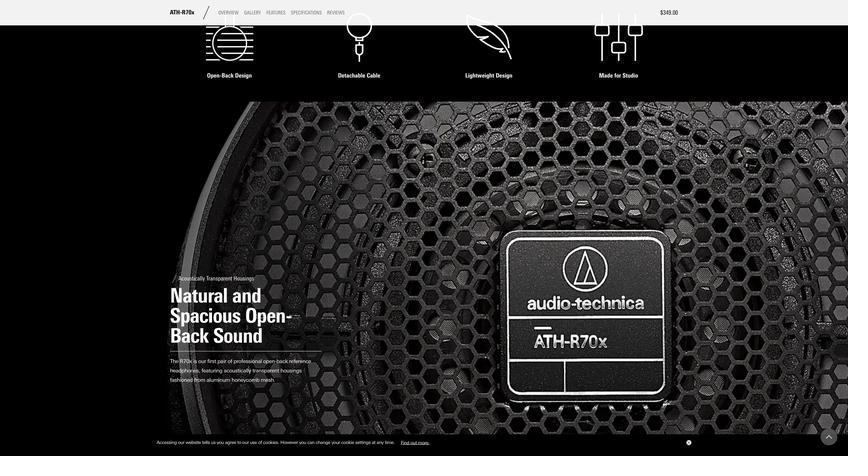 Task type: describe. For each thing, give the bounding box(es) containing it.
of inside the r70x is our first pair of professional open-back reference headphones, featuring acoustically transparent housings fashioned from aluminum honeycomb mesh.
[[228, 358, 232, 364]]

1 design from the left
[[235, 72, 252, 79]]

transparent
[[252, 367, 279, 374]]

ath-
[[170, 9, 182, 16]]

fashioned
[[170, 377, 193, 383]]

cable
[[367, 72, 380, 79]]

first
[[207, 358, 216, 364]]

0 horizontal spatial our
[[178, 440, 184, 445]]

settings
[[355, 440, 371, 445]]

cookies.
[[263, 440, 279, 445]]

arrow up image
[[826, 434, 832, 440]]

to
[[237, 440, 241, 445]]

us
[[211, 440, 216, 445]]

find
[[401, 440, 409, 445]]

divider line image
[[200, 6, 213, 19]]

2 design from the left
[[496, 72, 513, 79]]

studio
[[623, 72, 638, 79]]

agree
[[225, 440, 236, 445]]

accessing
[[157, 440, 177, 445]]

1 you from the left
[[217, 440, 224, 445]]

the r70x is our first pair of professional open-back reference headphones, featuring acoustically transparent housings fashioned from aluminum honeycomb mesh.
[[170, 358, 311, 383]]

headphones,
[[170, 367, 200, 374]]

reviews
[[327, 10, 345, 16]]

r70x for ath-
[[182, 9, 194, 16]]

is
[[193, 358, 197, 364]]

lightweight design
[[465, 72, 513, 79]]

aluminum
[[207, 377, 230, 383]]

acoustically
[[224, 367, 251, 374]]

made for studio
[[599, 72, 638, 79]]

1 horizontal spatial of
[[258, 440, 262, 445]]

2 you from the left
[[299, 440, 306, 445]]

any
[[377, 440, 384, 445]]

mesh.
[[261, 377, 275, 383]]

tells
[[202, 440, 210, 445]]

accessing our website tells us you agree to our use of cookies. however you can change your cookie settings at any time.
[[157, 440, 396, 445]]

our inside the r70x is our first pair of professional open-back reference headphones, featuring acoustically transparent housings fashioned from aluminum honeycomb mesh.
[[198, 358, 206, 364]]



Task type: locate. For each thing, give the bounding box(es) containing it.
of right use at the bottom left of the page
[[258, 440, 262, 445]]

the
[[170, 358, 179, 364]]

lightweight
[[465, 72, 494, 79]]

open-
[[207, 72, 222, 79]]

1 horizontal spatial you
[[299, 440, 306, 445]]

1 horizontal spatial our
[[198, 358, 206, 364]]

of right the pair
[[228, 358, 232, 364]]

our
[[198, 358, 206, 364], [178, 440, 184, 445], [242, 440, 249, 445]]

our left website
[[178, 440, 184, 445]]

$349.00
[[660, 9, 678, 16]]

back
[[277, 358, 288, 364]]

r70x
[[182, 9, 194, 16], [180, 358, 192, 364]]

design right lightweight
[[496, 72, 513, 79]]

change
[[316, 440, 330, 445]]

at
[[372, 440, 376, 445]]

pair
[[217, 358, 226, 364]]

1 vertical spatial of
[[258, 440, 262, 445]]

out
[[411, 440, 417, 445]]

features
[[266, 10, 286, 16]]

our right to
[[242, 440, 249, 445]]

detachable cable
[[338, 72, 380, 79]]

gallery
[[244, 10, 261, 16]]

open-back design
[[207, 72, 252, 79]]

0 horizontal spatial of
[[228, 358, 232, 364]]

find out more. link
[[396, 437, 435, 448]]

housings
[[281, 367, 302, 374]]

0 horizontal spatial design
[[235, 72, 252, 79]]

open-
[[263, 358, 277, 364]]

specifications
[[291, 10, 322, 16]]

website
[[186, 440, 201, 445]]

you
[[217, 440, 224, 445], [299, 440, 306, 445]]

r70x inside the r70x is our first pair of professional open-back reference headphones, featuring acoustically transparent housings fashioned from aluminum honeycomb mesh.
[[180, 358, 192, 364]]

design
[[235, 72, 252, 79], [496, 72, 513, 79]]

you right us
[[217, 440, 224, 445]]

1 vertical spatial r70x
[[180, 358, 192, 364]]

made
[[599, 72, 613, 79]]

design right back
[[235, 72, 252, 79]]

for
[[614, 72, 621, 79]]

professional
[[234, 358, 262, 364]]

0 horizontal spatial you
[[217, 440, 224, 445]]

your
[[331, 440, 340, 445]]

reference
[[289, 358, 311, 364]]

of
[[228, 358, 232, 364], [258, 440, 262, 445]]

can
[[307, 440, 315, 445]]

detachable
[[338, 72, 365, 79]]

find out more.
[[401, 440, 430, 445]]

0 vertical spatial r70x
[[182, 9, 194, 16]]

however
[[280, 440, 298, 445]]

cookie
[[341, 440, 354, 445]]

0 vertical spatial of
[[228, 358, 232, 364]]

overview
[[218, 10, 239, 16]]

cross image
[[687, 441, 690, 444]]

r70x left "is"
[[180, 358, 192, 364]]

2 horizontal spatial our
[[242, 440, 249, 445]]

ath-r70x
[[170, 9, 194, 16]]

featuring
[[202, 367, 222, 374]]

from
[[194, 377, 205, 383]]

r70x for the
[[180, 358, 192, 364]]

time.
[[385, 440, 395, 445]]

more.
[[418, 440, 430, 445]]

our right "is"
[[198, 358, 206, 364]]

1 horizontal spatial design
[[496, 72, 513, 79]]

back
[[222, 72, 234, 79]]

you left the can
[[299, 440, 306, 445]]

use
[[250, 440, 257, 445]]

honeycomb
[[232, 377, 259, 383]]

r70x left divider line image
[[182, 9, 194, 16]]



Task type: vqa. For each thing, say whether or not it's contained in the screenshot.
"You" within With shotgun mics capturing the action from the stands, stereo mics to capture the ambience of a live event, on-air mics for play by play, interview mics, A-T has you covered.
no



